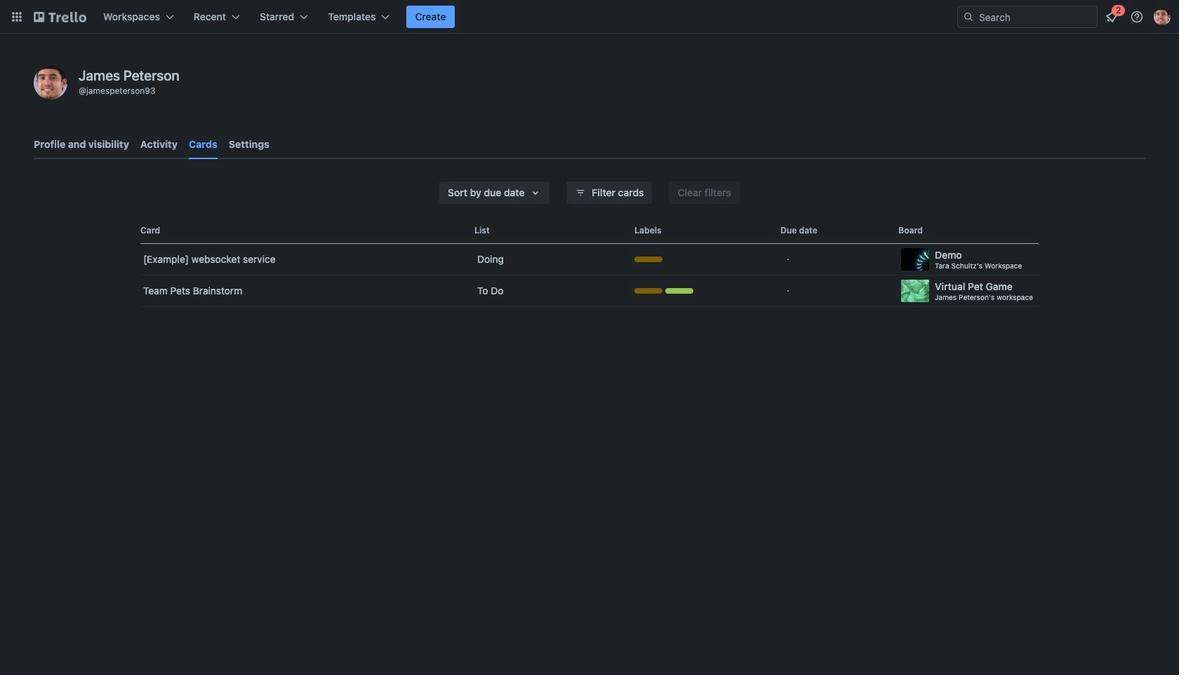 Task type: locate. For each thing, give the bounding box(es) containing it.
0 horizontal spatial james peterson (jamespeterson93) image
[[34, 66, 67, 100]]

color: yellow, title: "ready to merge" element
[[634, 257, 663, 262]]

primary element
[[0, 0, 1179, 34]]

james peterson (jamespeterson93) image right open information menu image
[[1154, 8, 1171, 25]]

Search field
[[974, 7, 1097, 27]]

james peterson (jamespeterson93) image
[[1154, 8, 1171, 25], [34, 66, 67, 100]]

search image
[[963, 11, 974, 22]]

0 vertical spatial james peterson (jamespeterson93) image
[[1154, 8, 1171, 25]]

james peterson (jamespeterson93) image down 'back to home' image
[[34, 66, 67, 100]]

open information menu image
[[1130, 10, 1144, 24]]



Task type: describe. For each thing, give the bounding box(es) containing it.
color: yellow, title: none image
[[634, 288, 663, 294]]

color: bold lime, title: "team task" element
[[665, 288, 693, 294]]

1 vertical spatial james peterson (jamespeterson93) image
[[34, 66, 67, 100]]

1 horizontal spatial james peterson (jamespeterson93) image
[[1154, 8, 1171, 25]]

2 notifications image
[[1103, 8, 1120, 25]]

back to home image
[[34, 6, 86, 28]]



Task type: vqa. For each thing, say whether or not it's contained in the screenshot.
Color: yellow, title: none image
yes



